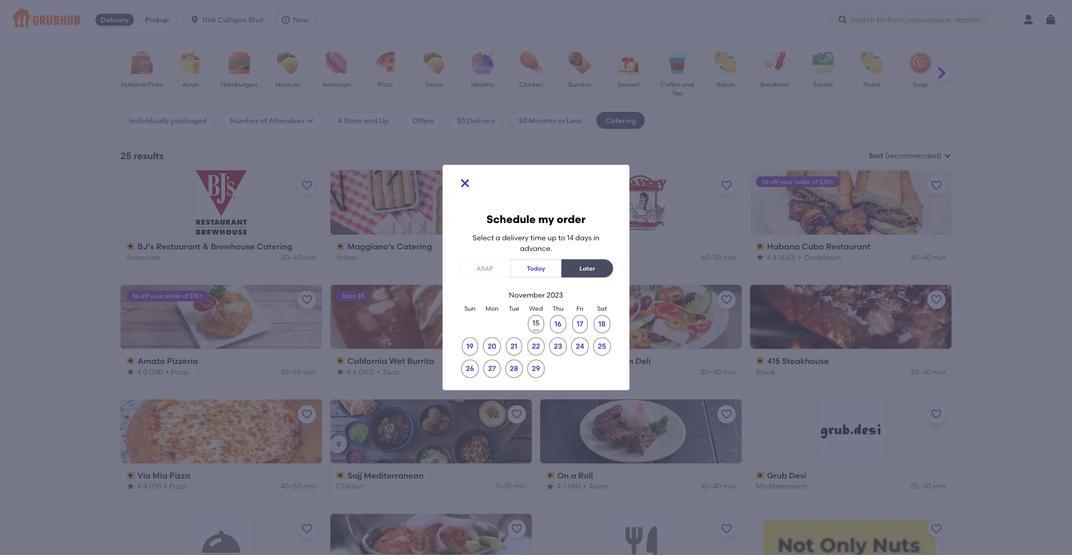 Task type: vqa. For each thing, say whether or not it's contained in the screenshot.


Task type: locate. For each thing, give the bounding box(es) containing it.
0 vertical spatial chicken
[[519, 81, 543, 88]]

maggiano's catering
[[347, 242, 432, 251]]

0 vertical spatial american
[[322, 81, 351, 88]]

26 button
[[462, 360, 479, 378]]

a for delivery
[[496, 234, 501, 242]]

min for california wet burrito
[[513, 368, 526, 376]]

hamburgers
[[221, 81, 258, 88]]

1 horizontal spatial catering
[[397, 242, 432, 251]]

0 horizontal spatial of
[[183, 292, 189, 300]]

0 horizontal spatial mexican
[[275, 81, 300, 88]]

30–40 for burrito
[[491, 368, 512, 376]]

30–40 for &
[[281, 253, 302, 262]]

1 vertical spatial 25
[[598, 342, 606, 351]]

• right (79)
[[164, 482, 167, 491]]

subscription pass image for via mia pizza
[[127, 472, 135, 479]]

1 vertical spatial asian
[[589, 482, 608, 491]]

0 horizontal spatial asian
[[182, 81, 199, 88]]

1 vertical spatial off
[[141, 292, 149, 300]]

30–40 min for bj's restaurant & brewhouse catering
[[281, 253, 316, 262]]

sajj mediterranean
[[347, 471, 424, 481]]

catering right brewhouse
[[257, 242, 292, 251]]

mexican
[[275, 81, 300, 88], [546, 253, 575, 262]]

1 vertical spatial american
[[127, 253, 160, 262]]

mediterranean down 'grub'
[[756, 482, 808, 491]]

sun
[[465, 305, 476, 312]]

of left $15+
[[183, 292, 189, 300]]

subscription pass image
[[127, 243, 135, 250], [336, 243, 345, 250], [756, 243, 765, 250], [127, 358, 135, 365], [336, 358, 345, 365], [127, 472, 135, 479], [336, 472, 345, 479]]

1 vertical spatial $6
[[133, 292, 139, 300]]

1 horizontal spatial mediterranean
[[574, 356, 634, 366]]

subscription pass image left "amato"
[[127, 358, 135, 365]]

catering down dessert
[[605, 116, 636, 125]]

pizza down the pizza image
[[378, 81, 393, 88]]

subscription pass image inside bj's restaurant & brewhouse catering link
[[127, 243, 135, 250]]

23 button
[[550, 337, 567, 356]]

25 inside button
[[598, 342, 606, 351]]

restaurant up caribbean
[[826, 242, 871, 251]]

0 horizontal spatial your
[[150, 292, 164, 300]]

subscription pass image inside grub desi link
[[756, 472, 765, 479]]

wet
[[389, 356, 405, 366]]

0 horizontal spatial $6
[[133, 292, 139, 300]]

packaged
[[171, 116, 207, 125]]

chicken down chicken image
[[519, 81, 543, 88]]

star icon image left 4.0
[[127, 368, 135, 376]]

1 vertical spatial a
[[571, 471, 577, 481]]

american
[[322, 81, 351, 88], [127, 253, 160, 262]]

asian image
[[173, 52, 208, 74]]

30–40 for restaurant
[[910, 253, 931, 262]]

subscription pass image inside the via mia pizza link
[[127, 472, 135, 479]]

dessert image
[[611, 52, 646, 74]]

2 vertical spatial of
[[183, 292, 189, 300]]

• right (183)
[[377, 368, 380, 376]]

american down the american image
[[322, 81, 351, 88]]

$5
[[358, 292, 365, 300]]

subscription pass image left on
[[546, 472, 555, 479]]

pizza right 'mia'
[[170, 471, 190, 481]]

star icon image for amato
[[127, 368, 135, 376]]

1 horizontal spatial a
[[571, 471, 577, 481]]

28 button
[[506, 360, 523, 378]]

now
[[293, 15, 309, 24]]

national
[[121, 81, 146, 88]]

29 button
[[528, 360, 545, 378]]

subscription pass image for sajj mediterranean
[[336, 472, 345, 479]]

subscription pass image left habana
[[756, 243, 765, 250]]

365 mediterranean deli 30–40 min
[[557, 356, 736, 376]]

0 vertical spatial • pizza
[[166, 368, 188, 376]]

salads image
[[806, 52, 841, 74]]

5–15
[[497, 482, 512, 491]]

your left $20+ in the right of the page
[[780, 178, 793, 185]]

4.4 (79)
[[137, 482, 161, 491]]

star icon image
[[756, 253, 764, 261], [127, 368, 135, 376], [336, 368, 345, 376], [127, 482, 135, 491], [546, 482, 555, 491]]

1 vertical spatial delivery
[[467, 116, 495, 125]]

0 horizontal spatial and
[[364, 116, 378, 125]]

2 vertical spatial order
[[165, 292, 181, 300]]

• pizza down via mia pizza
[[164, 482, 187, 491]]

breakfast
[[761, 81, 789, 88]]

$0 delivery
[[457, 116, 495, 125]]

1 vertical spatial mediterranean
[[364, 471, 424, 481]]

0 vertical spatial $6
[[762, 178, 769, 185]]

1 horizontal spatial american
[[322, 81, 351, 88]]

1166
[[202, 15, 216, 24]]

svg image
[[1045, 14, 1057, 26], [190, 15, 200, 25], [838, 15, 848, 25], [307, 116, 315, 124], [459, 177, 471, 190]]

30–40 min
[[281, 253, 316, 262], [910, 253, 946, 262], [491, 368, 526, 376], [910, 368, 946, 376], [701, 482, 736, 491]]

45–55
[[281, 368, 302, 376]]

svg image inside 1166 culligan blvd button
[[190, 15, 200, 25]]

1 horizontal spatial and
[[682, 81, 694, 88]]

0 vertical spatial order
[[795, 178, 811, 185]]

0 vertical spatial a
[[496, 234, 501, 242]]

time
[[531, 234, 546, 242]]

soup
[[913, 81, 928, 88]]

$6
[[762, 178, 769, 185], [133, 292, 139, 300]]

your for amato
[[150, 292, 164, 300]]

1 vertical spatial order
[[557, 213, 586, 226]]

25 left results
[[120, 150, 131, 161]]

subscription pass image left 'grub'
[[756, 472, 765, 479]]

subscription pass image for 415 steakhouse
[[756, 358, 765, 365]]

27 button
[[484, 360, 501, 378]]

italian down italian image
[[717, 81, 735, 88]]

• taco
[[377, 368, 399, 376]]

mediterranean
[[574, 356, 634, 366], [364, 471, 424, 481], [756, 482, 808, 491]]

0 horizontal spatial chicken
[[336, 482, 365, 491]]

samosa & curry logo image
[[189, 514, 254, 555]]

order up 14
[[557, 213, 586, 226]]

1 vertical spatial chicken
[[336, 482, 365, 491]]

a right select
[[496, 234, 501, 242]]

star icon image for on
[[546, 482, 555, 491]]

delivery inside button
[[101, 15, 129, 24]]

delivery right $0 on the left top
[[467, 116, 495, 125]]

subscription pass image left california
[[336, 358, 345, 365]]

0 horizontal spatial order
[[165, 292, 181, 300]]

1 horizontal spatial 25
[[598, 342, 606, 351]]

steakhouse
[[782, 356, 829, 366]]

• down amato pizzeria at the bottom
[[166, 368, 169, 376]]

save this restaurant image
[[301, 179, 313, 192], [301, 294, 313, 306], [301, 409, 313, 421], [511, 409, 523, 421], [301, 523, 313, 535], [721, 523, 733, 535]]

mediterranean for sajj
[[364, 471, 424, 481]]

min
[[303, 253, 316, 262], [513, 253, 526, 262], [723, 253, 736, 262], [933, 253, 946, 262], [303, 368, 316, 376], [513, 368, 526, 376], [723, 368, 736, 376], [933, 368, 946, 376], [303, 482, 316, 491], [513, 482, 526, 491], [723, 482, 736, 491], [933, 482, 946, 491]]

pizza image
[[367, 52, 403, 74]]

4.7
[[557, 482, 566, 491]]

subscription pass image for habana cuba restaurant
[[756, 243, 765, 250]]

subscription pass image inside california wet burrito link
[[336, 358, 345, 365]]

1 horizontal spatial chicken
[[519, 81, 543, 88]]

$6 for habana cuba restaurant
[[762, 178, 769, 185]]

(79)
[[149, 482, 161, 491]]

0 horizontal spatial restaurant
[[156, 242, 201, 251]]

order left $20+ in the right of the page
[[795, 178, 811, 185]]

bj's restaurant & brewhouse catering logo image
[[196, 170, 247, 235]]

subscription pass image inside amato pizzeria link
[[127, 358, 135, 365]]

mexican down mexican image on the top left of page
[[275, 81, 300, 88]]

24
[[576, 342, 585, 351]]

subscription pass image down up
[[546, 243, 555, 250]]

19 button
[[462, 337, 478, 356]]

0 vertical spatial mexican
[[275, 81, 300, 88]]

22 button
[[528, 337, 545, 356]]

subscription pass image left 'bj's'
[[127, 243, 135, 250]]

and up tea
[[682, 81, 694, 88]]

30–40 for roll
[[701, 482, 722, 491]]

mediterranean down 25 button
[[574, 356, 634, 366]]

order left $15+
[[165, 292, 181, 300]]

0 horizontal spatial american
[[127, 253, 160, 262]]

0 vertical spatial your
[[780, 178, 793, 185]]

chicken down sajj
[[336, 482, 365, 491]]

subscription pass image for grub desi
[[756, 472, 765, 479]]

• for pizzeria
[[166, 368, 169, 376]]

a right on
[[571, 471, 577, 481]]

mediterranean for 365
[[574, 356, 634, 366]]

0 vertical spatial of
[[260, 116, 267, 125]]

25 right 24
[[598, 342, 606, 351]]

• for mia
[[164, 482, 167, 491]]

order
[[795, 178, 811, 185], [557, 213, 586, 226], [165, 292, 181, 300]]

0 vertical spatial off
[[771, 178, 779, 185]]

$6 off your order of $15+
[[133, 292, 203, 300]]

sat
[[597, 305, 607, 312]]

mediterranean right sajj
[[364, 471, 424, 481]]

pasta
[[864, 81, 880, 88]]

blvd
[[249, 15, 264, 24]]

star icon image left 4.7
[[546, 482, 555, 491]]

star icon image left 4.6
[[336, 368, 345, 376]]

0 vertical spatial and
[[682, 81, 694, 88]]

• pizza down pizzeria on the left bottom
[[166, 368, 188, 376]]

asian
[[182, 81, 199, 88], [589, 482, 608, 491]]

star icon image left 4.4
[[127, 482, 135, 491]]

national picks
[[121, 81, 163, 88]]

min for casa vicky
[[723, 253, 736, 262]]

0 horizontal spatial mediterranean
[[364, 471, 424, 481]]

star icon image for via
[[127, 482, 135, 491]]

1 horizontal spatial italian
[[717, 81, 735, 88]]

of left $20+ in the right of the page
[[812, 178, 818, 185]]

1 vertical spatial italian
[[336, 253, 358, 262]]

restaurant left &
[[156, 242, 201, 251]]

subscription pass image inside on a roll link
[[546, 472, 555, 479]]

mediterranean inside 365 mediterranean deli 30–40 min
[[574, 356, 634, 366]]

subscription pass image inside habana cuba restaurant link
[[756, 243, 765, 250]]

30–40 inside 365 mediterranean deli 30–40 min
[[701, 368, 722, 376]]

individually
[[129, 116, 169, 125]]

0 horizontal spatial off
[[141, 292, 149, 300]]

1 vertical spatial and
[[364, 116, 378, 125]]

1 horizontal spatial $6
[[762, 178, 769, 185]]

subscription pass image inside the maggiano's catering link
[[336, 243, 345, 250]]

24 button
[[572, 337, 589, 356]]

subscription pass image inside sajj mediterranean link
[[336, 472, 345, 479]]

4 stars and up
[[338, 116, 389, 125]]

0 horizontal spatial italian
[[336, 253, 358, 262]]

• right (49)
[[584, 482, 586, 491]]

your left $15+
[[150, 292, 164, 300]]

2 horizontal spatial catering
[[605, 116, 636, 125]]

subscription pass image up steak
[[756, 358, 765, 365]]

0 vertical spatial mediterranean
[[574, 356, 634, 366]]

soup image
[[903, 52, 938, 74]]

delivery left pickup
[[101, 15, 129, 24]]

delivery button
[[93, 12, 136, 28]]

subscription pass image inside 415 steakhouse 'link'
[[756, 358, 765, 365]]

american down 'bj's'
[[127, 253, 160, 262]]

subscription pass image
[[546, 243, 555, 250], [756, 358, 765, 365], [546, 472, 555, 479], [756, 472, 765, 479]]

0 vertical spatial delivery
[[101, 15, 129, 24]]

min for grub desi
[[933, 482, 946, 491]]

grub desi logo image
[[819, 399, 883, 464]]

star icon image for habana
[[756, 253, 764, 261]]

catering
[[605, 116, 636, 125], [257, 242, 292, 251], [397, 242, 432, 251]]

subscription pass image left via
[[127, 472, 135, 479]]

1 horizontal spatial off
[[771, 178, 779, 185]]

0 vertical spatial 25
[[120, 150, 131, 161]]

• for a
[[584, 482, 586, 491]]

60–70
[[701, 253, 722, 262]]

tue
[[509, 305, 519, 312]]

0 horizontal spatial a
[[496, 234, 501, 242]]

star icon image left 4.8
[[756, 253, 764, 261]]

habana cuba restaurant
[[767, 242, 871, 251]]

1 vertical spatial your
[[150, 292, 164, 300]]

1 horizontal spatial restaurant
[[826, 242, 871, 251]]

subscription pass image inside casa vicky link
[[546, 243, 555, 250]]

a inside select a delivery time up to 14 days in advance.
[[496, 234, 501, 242]]

1 horizontal spatial asian
[[589, 482, 608, 491]]

tea
[[672, 89, 683, 97]]

mexican down 'casa'
[[546, 253, 575, 262]]

&
[[203, 242, 209, 251]]

earn $5
[[343, 292, 365, 300]]

2 vertical spatial mediterranean
[[756, 482, 808, 491]]

1 horizontal spatial your
[[780, 178, 793, 185]]

asian down roll
[[589, 482, 608, 491]]

cuba
[[802, 242, 824, 251]]

of right number
[[260, 116, 267, 125]]

and left up
[[364, 116, 378, 125]]

subscription pass image for california wet burrito
[[336, 358, 345, 365]]

to
[[558, 234, 566, 242]]

deli
[[636, 356, 651, 366]]

$15+
[[190, 292, 203, 300]]

1 vertical spatial of
[[812, 178, 818, 185]]

italian down maggiano's
[[336, 253, 358, 262]]

sajj mediterranean link
[[336, 470, 526, 481]]

catering right maggiano's
[[397, 242, 432, 251]]

asian down asian image
[[182, 81, 199, 88]]

coffee and tea image
[[660, 52, 695, 74]]

subscription pass image left maggiano's
[[336, 243, 345, 250]]

120–130
[[486, 253, 512, 262]]

grub desi link
[[756, 470, 946, 481]]

0 horizontal spatial delivery
[[101, 15, 129, 24]]

• right (460)
[[799, 253, 802, 262]]

1 vertical spatial mexican
[[546, 253, 575, 262]]

save this restaurant image
[[721, 179, 733, 192], [931, 179, 943, 192], [511, 294, 523, 306], [721, 294, 733, 306], [931, 294, 943, 306], [721, 409, 733, 421], [931, 409, 943, 421], [511, 523, 523, 535], [931, 523, 943, 535]]

2 restaurant from the left
[[826, 242, 871, 251]]

off
[[771, 178, 779, 185], [141, 292, 149, 300]]

later
[[580, 265, 595, 272]]

415 steakhouse link
[[756, 355, 946, 367]]

1 vertical spatial • pizza
[[164, 482, 187, 491]]

14
[[567, 234, 574, 242]]

grub
[[767, 471, 788, 481]]

bj's restaurant & brewhouse catering link
[[127, 241, 316, 252]]

subscription pass image for on a roll
[[546, 472, 555, 479]]

mon
[[486, 305, 499, 312]]

26
[[466, 364, 474, 373]]

0 horizontal spatial 25
[[120, 150, 131, 161]]

maggiano's catering link
[[336, 241, 526, 252]]

casa vicky logo image
[[609, 170, 673, 235]]

min for amato pizzeria
[[303, 368, 316, 376]]

2 horizontal spatial of
[[812, 178, 818, 185]]

2 horizontal spatial order
[[795, 178, 811, 185]]

27
[[488, 364, 496, 373]]

415
[[767, 356, 780, 366]]

caribbean
[[804, 253, 841, 262]]

min for 415 steakhouse
[[933, 368, 946, 376]]

28
[[510, 364, 518, 373]]

cell
[[525, 315, 547, 333]]

0 vertical spatial asian
[[182, 81, 199, 88]]

hamburgers image
[[221, 52, 257, 74]]

1 horizontal spatial delivery
[[467, 116, 495, 125]]

subscription pass image left sajj
[[336, 472, 345, 479]]



Task type: describe. For each thing, give the bounding box(es) containing it.
now button
[[274, 12, 320, 28]]

subscription pass image for casa vicky
[[546, 243, 555, 250]]

healthy image
[[465, 52, 500, 74]]

(49)
[[568, 482, 581, 491]]

earn
[[343, 292, 356, 300]]

chicken image
[[513, 52, 549, 74]]

california wet burrito
[[347, 356, 435, 366]]

schedule my order
[[487, 213, 586, 226]]

wed
[[530, 305, 543, 312]]

burrito
[[407, 356, 435, 366]]

order for cuba
[[795, 178, 811, 185]]

a for roll
[[571, 471, 577, 481]]

bj's
[[138, 242, 154, 251]]

your for habana
[[780, 178, 793, 185]]

casa
[[557, 242, 579, 251]]

mia
[[153, 471, 168, 481]]

25 for 25
[[598, 342, 606, 351]]

60–70 min
[[701, 253, 736, 262]]

national picks image
[[124, 52, 159, 74]]

minutes
[[529, 116, 556, 125]]

min for sajj mediterranean
[[513, 482, 526, 491]]

salads
[[813, 81, 833, 88]]

coffee
[[661, 81, 681, 88]]

365
[[557, 356, 572, 366]]

30
[[519, 116, 527, 125]]

25 results
[[120, 150, 164, 161]]

30–40 min for on a roll
[[701, 482, 736, 491]]

star icon image for california
[[336, 368, 345, 376]]

off for habana cuba restaurant
[[771, 178, 779, 185]]

off for amato pizzeria
[[141, 292, 149, 300]]

later button
[[562, 259, 613, 278]]

november
[[509, 291, 545, 299]]

min for via mia pizza
[[303, 482, 316, 491]]

min for bj's restaurant & brewhouse catering
[[303, 253, 316, 262]]

25 button
[[594, 337, 611, 356]]

days
[[576, 234, 592, 242]]

not only nuts logo image
[[762, 514, 940, 555]]

amato pizzeria
[[138, 356, 198, 366]]

(460)
[[779, 253, 796, 262]]

16
[[555, 320, 562, 328]]

1166 culligan blvd button
[[183, 12, 274, 28]]

4.0
[[137, 368, 147, 376]]

dessert
[[618, 81, 640, 88]]

subscription pass image for bj's restaurant & brewhouse catering
[[127, 243, 135, 250]]

amato pizzeria link
[[127, 355, 316, 367]]

$6 for amato pizzeria
[[133, 292, 139, 300]]

min for maggiano's catering
[[513, 253, 526, 262]]

30–40 min for california wet burrito
[[491, 368, 526, 376]]

number
[[230, 116, 258, 125]]

23
[[554, 342, 562, 351]]

• pizza for pizzeria
[[166, 368, 188, 376]]

maggiano's
[[347, 242, 395, 251]]

fri
[[577, 305, 584, 312]]

16 button
[[550, 315, 566, 333]]

burritos image
[[562, 52, 598, 74]]

• for wet
[[377, 368, 380, 376]]

bj's restaurant & brewhouse catering
[[138, 242, 292, 251]]

pizza down via mia pizza
[[169, 482, 187, 491]]

1 horizontal spatial order
[[557, 213, 586, 226]]

roll
[[579, 471, 593, 481]]

picks
[[148, 81, 163, 88]]

pizza down pizzeria on the left bottom
[[171, 368, 188, 376]]

18
[[599, 320, 606, 328]]

1166 culligan blvd
[[202, 15, 264, 24]]

up
[[548, 234, 557, 242]]

delivery
[[502, 234, 529, 242]]

of for amato pizzeria
[[183, 292, 189, 300]]

offers
[[413, 116, 434, 125]]

1 horizontal spatial of
[[260, 116, 267, 125]]

california wet burrito link
[[336, 355, 526, 367]]

burritos
[[569, 81, 591, 88]]

1 restaurant from the left
[[156, 242, 201, 251]]

main navigation navigation
[[0, 0, 1073, 40]]

25 for 25 results
[[120, 150, 131, 161]]

stars
[[344, 116, 362, 125]]

30–40 min for habana cuba restaurant
[[910, 253, 946, 262]]

18 button
[[594, 315, 610, 333]]

number of attendees
[[230, 116, 305, 125]]

on a roll
[[557, 471, 593, 481]]

$6 off your order of $20+
[[762, 178, 834, 185]]

today button
[[510, 259, 562, 278]]

4.6 (183)
[[347, 368, 375, 376]]

via mia pizza link
[[127, 470, 316, 481]]

1 horizontal spatial mexican
[[546, 253, 575, 262]]

attendees
[[269, 116, 305, 125]]

healthy
[[471, 81, 494, 88]]

of for habana cuba restaurant
[[812, 178, 818, 185]]

• for cuba
[[799, 253, 802, 262]]

in
[[594, 234, 600, 242]]

min inside 365 mediterranean deli 30–40 min
[[723, 368, 736, 376]]

american image
[[319, 52, 354, 74]]

mexican image
[[270, 52, 306, 74]]

$20+
[[820, 178, 834, 185]]

vicky
[[581, 242, 602, 251]]

sajj
[[347, 471, 362, 481]]

less
[[567, 116, 582, 125]]

taco
[[383, 368, 399, 376]]

habana
[[767, 242, 800, 251]]

my
[[539, 213, 554, 226]]

120–130 min
[[486, 253, 526, 262]]

pickup button
[[136, 12, 179, 28]]

italian image
[[708, 52, 744, 74]]

0 horizontal spatial catering
[[257, 242, 292, 251]]

on
[[557, 471, 569, 481]]

on a roll link
[[546, 470, 736, 481]]

pizzeria
[[167, 356, 198, 366]]

min for on a roll
[[723, 482, 736, 491]]

29
[[532, 364, 540, 373]]

subscription pass image for amato pizzeria
[[127, 358, 135, 365]]

tacos
[[425, 81, 443, 88]]

schedule
[[487, 213, 536, 226]]

steak
[[756, 368, 776, 376]]

2 horizontal spatial mediterranean
[[756, 482, 808, 491]]

pasta image
[[854, 52, 890, 74]]

or
[[558, 116, 565, 125]]

4.4
[[137, 482, 147, 491]]

svg image
[[281, 15, 291, 25]]

min for habana cuba restaurant
[[933, 253, 946, 262]]

via
[[138, 471, 151, 481]]

5–15 min
[[497, 482, 526, 491]]

17
[[577, 320, 584, 328]]

0 vertical spatial italian
[[717, 81, 735, 88]]

and inside "coffee and tea"
[[682, 81, 694, 88]]

breakfast image
[[757, 52, 792, 74]]

• pizza for mia
[[164, 482, 187, 491]]

subscription pass image for maggiano's catering
[[336, 243, 345, 250]]

22
[[532, 342, 540, 351]]

order for pizzeria
[[165, 292, 181, 300]]

tacos image
[[416, 52, 452, 74]]

keilabasa logo image
[[609, 514, 673, 555]]

amato
[[138, 356, 165, 366]]

grub desi
[[767, 471, 807, 481]]

30–40 min for 415 steakhouse
[[910, 368, 946, 376]]

19
[[467, 342, 474, 351]]



